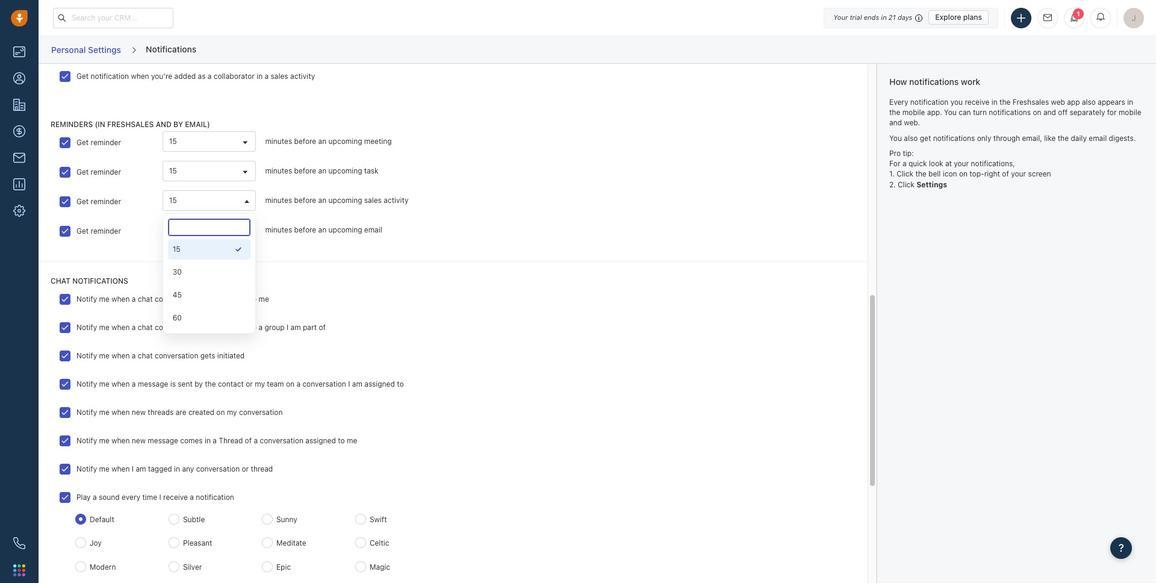 Task type: vqa. For each thing, say whether or not it's contained in the screenshot.
the Pro
yes



Task type: describe. For each thing, give the bounding box(es) containing it.
every
[[890, 97, 909, 106]]

conversation down 60 at the left
[[155, 323, 198, 332]]

magic
[[370, 562, 390, 571]]

me for notify me when new message comes in a thread of a conversation assigned to me
[[99, 436, 110, 445]]

for
[[890, 159, 901, 168]]

4 minutes from the top
[[265, 225, 292, 234]]

gets for me
[[200, 295, 215, 304]]

1
[[1077, 10, 1081, 17]]

every
[[122, 493, 140, 502]]

upcoming for email
[[329, 225, 362, 234]]

conversation up thread
[[260, 436, 304, 445]]

tip:
[[903, 149, 914, 158]]

an for before an upcoming meeting
[[318, 137, 327, 146]]

before for before an upcoming task
[[294, 166, 316, 175]]

conversation right team
[[303, 380, 346, 389]]

days
[[898, 13, 913, 21]]

message for comes
[[148, 436, 178, 445]]

45
[[173, 290, 182, 299]]

settings inside pro tip: for a quick look at your notifications, 1. click the bell icon on top-right of your screen 2. click settings
[[917, 180, 947, 189]]

initiated
[[217, 351, 245, 360]]

get reminder for minutes before an upcoming email
[[76, 226, 121, 236]]

1 horizontal spatial and
[[890, 118, 902, 127]]

the left contact at the bottom left of page
[[205, 380, 216, 389]]

get notification when you're added as a collaborator in a sales activity
[[76, 72, 315, 81]]

your
[[834, 13, 848, 21]]

minutes before an upcoming sales activity
[[265, 196, 409, 205]]

0 horizontal spatial activity
[[290, 72, 315, 81]]

when for notify me when a chat conversation gets assigned to a group i am part of
[[112, 323, 130, 332]]

notify for notify me when i am tagged in any conversation or thread
[[76, 465, 97, 474]]

an for before an upcoming sales activity
[[318, 196, 327, 205]]

any
[[182, 465, 194, 474]]

work
[[961, 76, 981, 87]]

1 horizontal spatial of
[[319, 323, 326, 332]]

me for notify me when i am tagged in any conversation or thread
[[99, 465, 110, 474]]

when for notify me when new message comes in a thread of a conversation assigned to me
[[112, 436, 130, 445]]

email,
[[1022, 133, 1043, 142]]

0 horizontal spatial and
[[156, 120, 172, 129]]

15 link for minutes before an upcoming meeting
[[163, 132, 256, 151]]

on inside pro tip: for a quick look at your notifications, 1. click the bell icon on top-right of your screen 2. click settings
[[959, 170, 968, 179]]

conversation down team
[[239, 408, 283, 417]]

thread
[[251, 465, 273, 474]]

right
[[985, 170, 1000, 179]]

1 vertical spatial click
[[898, 180, 915, 189]]

notify for notify me when a message is sent by the contact or my team on a conversation i am assigned to
[[76, 380, 97, 389]]

1 horizontal spatial my
[[255, 380, 265, 389]]

chat for notify me when a chat conversation gets initiated
[[138, 351, 153, 360]]

when for notify me when a chat conversation gets assigned to me
[[112, 295, 130, 304]]

2 vertical spatial notification
[[196, 493, 234, 502]]

get reminder for minutes before an upcoming sales activity
[[76, 197, 121, 206]]

epic
[[276, 562, 291, 571]]

trial
[[850, 13, 862, 21]]

conversation up is
[[155, 351, 198, 360]]

1 vertical spatial freshsales
[[107, 120, 154, 129]]

me for notify me when a chat conversation gets initiated
[[99, 351, 110, 360]]

personal
[[51, 44, 86, 55]]

pleasant
[[183, 539, 212, 548]]

play
[[76, 493, 91, 502]]

group
[[265, 323, 285, 332]]

on right created
[[216, 408, 225, 417]]

45 option
[[168, 285, 251, 305]]

5 get from the top
[[76, 226, 89, 236]]

for
[[1108, 108, 1117, 117]]

0 horizontal spatial email
[[364, 225, 382, 234]]

the up through
[[1000, 97, 1011, 106]]

your trial ends in 21 days
[[834, 13, 913, 21]]

15 button
[[162, 190, 256, 211]]

part
[[303, 323, 317, 332]]

phone image
[[13, 537, 25, 549]]

2 vertical spatial notifications
[[933, 133, 975, 142]]

sunny
[[276, 515, 297, 524]]

0 vertical spatial your
[[954, 159, 969, 168]]

notify for notify me when a chat conversation gets initiated
[[76, 351, 97, 360]]

added
[[174, 72, 196, 81]]

before for before an upcoming sales activity
[[294, 196, 316, 205]]

when for get notification when you're added as a collaborator in a sales activity
[[131, 72, 149, 81]]

get reminder for minutes before an upcoming task
[[76, 167, 121, 176]]

contact
[[218, 380, 244, 389]]

notify me when a chat conversation gets assigned to a group i am part of
[[76, 323, 326, 332]]

you
[[951, 97, 963, 106]]

15 inside dropdown button
[[169, 196, 177, 205]]

minutes for before an upcoming task
[[265, 166, 292, 175]]

you're
[[151, 72, 172, 81]]

app.
[[927, 108, 942, 117]]

like
[[1045, 133, 1056, 142]]

conversation down notify me when new message comes in a thread of a conversation assigned to me
[[196, 465, 240, 474]]

4 before from the top
[[294, 225, 316, 234]]

pro
[[890, 149, 901, 158]]

0 horizontal spatial settings
[[88, 44, 121, 55]]

also inside every notification you receive in the freshsales web app also appears in the mobile app. you can turn notifications on and off separately for mobile and web.
[[1082, 97, 1096, 106]]

silver
[[183, 562, 202, 571]]

notify me when new message comes in a thread of a conversation assigned to me
[[76, 436, 357, 445]]

15 down reminders (in freshsales and by email) at the left of the page
[[169, 137, 177, 146]]

1 link
[[1064, 8, 1085, 28]]

30
[[173, 267, 182, 276]]

meeting
[[364, 137, 392, 146]]

can
[[959, 108, 971, 117]]

0 horizontal spatial also
[[904, 133, 918, 142]]

default
[[90, 515, 114, 524]]

time
[[142, 493, 157, 502]]

an for before an upcoming task
[[318, 166, 327, 175]]

when for notify me when new threads are created on my conversation
[[112, 408, 130, 417]]

collaborator
[[214, 72, 255, 81]]

swift
[[370, 515, 387, 524]]

15 inside button
[[169, 225, 177, 234]]

the right like
[[1058, 133, 1069, 142]]

2.
[[890, 180, 896, 189]]

bell
[[929, 170, 941, 179]]

notify me when i am tagged in any conversation or thread
[[76, 465, 273, 474]]

0 horizontal spatial sales
[[271, 72, 288, 81]]

top-
[[970, 170, 985, 179]]

2 mobile from the left
[[1119, 108, 1142, 117]]

reminder for minutes before an upcoming email
[[91, 226, 121, 236]]

minutes for before an upcoming sales activity
[[265, 196, 292, 205]]

when for notify me when i am tagged in any conversation or thread
[[112, 465, 130, 474]]

chat for notify me when a chat conversation gets assigned to me
[[138, 295, 153, 304]]

upcoming for meeting
[[329, 137, 362, 146]]

get
[[920, 133, 931, 142]]

freshworks switcher image
[[13, 564, 25, 576]]

meditate
[[276, 539, 306, 548]]

chat notifications
[[51, 276, 128, 286]]

me for notify me when a chat conversation gets assigned to a group i am part of
[[99, 323, 110, 332]]

web
[[1051, 97, 1065, 106]]

me for notify me when a message is sent by the contact or my team on a conversation i am assigned to
[[99, 380, 110, 389]]

on right team
[[286, 380, 295, 389]]

when for notify me when a message is sent by the contact or my team on a conversation i am assigned to
[[112, 380, 130, 389]]

list box containing 15
[[168, 239, 251, 328]]

threads
[[148, 408, 174, 417]]

new for threads
[[132, 408, 146, 417]]

sound
[[99, 493, 120, 502]]

comes
[[180, 436, 203, 445]]

notify me when new threads are created on my conversation
[[76, 408, 283, 417]]

appears
[[1098, 97, 1126, 106]]

15 inside option
[[173, 245, 180, 254]]

15 up 15 dropdown button
[[169, 166, 177, 175]]

15 link for minutes before an upcoming task
[[163, 161, 256, 181]]

you also get notifications only through email, like the daily email digests.
[[890, 133, 1136, 142]]

when for notify me when a chat conversation gets initiated
[[112, 351, 130, 360]]

receive inside every notification you receive in the freshsales web app also appears in the mobile app. you can turn notifications on and off separately for mobile and web.
[[965, 97, 990, 106]]

subtle
[[183, 515, 205, 524]]

0 horizontal spatial of
[[245, 436, 252, 445]]



Task type: locate. For each thing, give the bounding box(es) containing it.
pro tip: for a quick look at your notifications, 1. click the bell icon on top-right of your screen 2. click settings
[[890, 149, 1051, 189]]

1 upcoming from the top
[[329, 137, 362, 146]]

1 get from the top
[[76, 72, 89, 81]]

click right 1.
[[897, 170, 914, 179]]

before down minutes before an upcoming meeting
[[294, 166, 316, 175]]

task
[[364, 166, 379, 175]]

also up 'separately'
[[1082, 97, 1096, 106]]

message for is
[[138, 380, 168, 389]]

you inside every notification you receive in the freshsales web app also appears in the mobile app. you can turn notifications on and off separately for mobile and web.
[[944, 108, 957, 117]]

notification inside every notification you receive in the freshsales web app also appears in the mobile app. you can turn notifications on and off separately for mobile and web.
[[911, 97, 949, 106]]

1 vertical spatial you
[[890, 133, 902, 142]]

every notification you receive in the freshsales web app also appears in the mobile app. you can turn notifications on and off separately for mobile and web.
[[890, 97, 1142, 127]]

notification up subtle
[[196, 493, 234, 502]]

your right at
[[954, 159, 969, 168]]

my down contact at the bottom left of page
[[227, 408, 237, 417]]

also left get
[[904, 133, 918, 142]]

4 get reminder from the top
[[76, 226, 121, 236]]

0 vertical spatial my
[[255, 380, 265, 389]]

freshsales left web
[[1013, 97, 1049, 106]]

app
[[1067, 97, 1080, 106]]

60
[[173, 313, 182, 322]]

0 horizontal spatial you
[[890, 133, 902, 142]]

2 new from the top
[[132, 436, 146, 445]]

a
[[208, 72, 212, 81], [265, 72, 269, 81], [903, 159, 907, 168], [132, 295, 136, 304], [132, 323, 136, 332], [259, 323, 263, 332], [132, 351, 136, 360], [132, 380, 136, 389], [297, 380, 301, 389], [213, 436, 217, 445], [254, 436, 258, 445], [93, 493, 97, 502], [190, 493, 194, 502]]

new
[[132, 408, 146, 417], [132, 436, 146, 445]]

new up notify me when i am tagged in any conversation or thread in the left bottom of the page
[[132, 436, 146, 445]]

4 notify from the top
[[76, 380, 97, 389]]

gets up 60 option
[[200, 295, 215, 304]]

before for before an upcoming meeting
[[294, 137, 316, 146]]

1 vertical spatial notifications
[[989, 108, 1031, 117]]

notifications
[[72, 276, 128, 286]]

gets left initiated
[[200, 351, 215, 360]]

1 vertical spatial sales
[[364, 196, 382, 205]]

email)
[[185, 120, 210, 129]]

6 notify from the top
[[76, 436, 97, 445]]

2 horizontal spatial of
[[1002, 170, 1009, 179]]

settings
[[88, 44, 121, 55], [917, 180, 947, 189]]

0 vertical spatial you
[[944, 108, 957, 117]]

upcoming for task
[[329, 166, 362, 175]]

and left email)
[[156, 120, 172, 129]]

on right icon
[[959, 170, 968, 179]]

0 vertical spatial message
[[138, 380, 168, 389]]

1 vertical spatial settings
[[917, 180, 947, 189]]

0 vertical spatial new
[[132, 408, 146, 417]]

settings down bell at the right of the page
[[917, 180, 947, 189]]

receive right time
[[163, 493, 188, 502]]

sales right collaborator
[[271, 72, 288, 81]]

of right thread
[[245, 436, 252, 445]]

0 vertical spatial gets
[[200, 295, 215, 304]]

reminders (in freshsales and by email)
[[51, 120, 210, 129]]

message left is
[[138, 380, 168, 389]]

1 vertical spatial notification
[[911, 97, 949, 106]]

1 new from the top
[[132, 408, 146, 417]]

0 vertical spatial of
[[1002, 170, 1009, 179]]

email
[[1089, 133, 1107, 142], [364, 225, 382, 234]]

chat for notify me when a chat conversation gets assigned to a group i am part of
[[138, 323, 153, 332]]

explore plans link
[[929, 10, 989, 25]]

1 horizontal spatial notification
[[196, 493, 234, 502]]

upcoming
[[329, 137, 362, 146], [329, 166, 362, 175], [329, 196, 362, 205], [329, 225, 362, 234]]

off
[[1058, 108, 1068, 117]]

minutes
[[265, 137, 292, 146], [265, 166, 292, 175], [265, 196, 292, 205], [265, 225, 292, 234]]

when
[[131, 72, 149, 81], [112, 295, 130, 304], [112, 323, 130, 332], [112, 351, 130, 360], [112, 380, 130, 389], [112, 408, 130, 417], [112, 436, 130, 445], [112, 465, 130, 474]]

15 button
[[162, 220, 256, 240]]

minutes before an upcoming task
[[265, 166, 379, 175]]

by right sent
[[195, 380, 203, 389]]

3 reminder from the top
[[91, 197, 121, 206]]

of right right
[[1002, 170, 1009, 179]]

chat up notify me when a chat conversation gets initiated
[[138, 323, 153, 332]]

or
[[246, 380, 253, 389], [242, 465, 249, 474]]

1 vertical spatial your
[[1011, 170, 1026, 179]]

1 horizontal spatial sales
[[364, 196, 382, 205]]

2 reminder from the top
[[91, 167, 121, 176]]

minutes before an upcoming meeting
[[265, 137, 392, 146]]

before down minutes before an upcoming sales activity
[[294, 225, 316, 234]]

look
[[929, 159, 944, 168]]

3 chat from the top
[[138, 351, 153, 360]]

1 vertical spatial email
[[364, 225, 382, 234]]

0 vertical spatial notifications
[[910, 76, 959, 87]]

team
[[267, 380, 284, 389]]

screen
[[1028, 170, 1051, 179]]

notification for every
[[911, 97, 949, 106]]

0 horizontal spatial your
[[954, 159, 969, 168]]

sales down "task"
[[364, 196, 382, 205]]

you down you on the top
[[944, 108, 957, 117]]

as
[[198, 72, 206, 81]]

3 before from the top
[[294, 196, 316, 205]]

play a sound every time i receive a notification
[[76, 493, 234, 502]]

1 before from the top
[[294, 137, 316, 146]]

0 vertical spatial 15 link
[[163, 132, 256, 151]]

2 notify from the top
[[76, 323, 97, 332]]

how notifications work
[[890, 76, 981, 87]]

0 vertical spatial click
[[897, 170, 914, 179]]

1 horizontal spatial you
[[944, 108, 957, 117]]

0 vertical spatial am
[[291, 323, 301, 332]]

daily
[[1071, 133, 1087, 142]]

15 link down email)
[[163, 132, 256, 151]]

modern
[[90, 562, 116, 571]]

0 vertical spatial activity
[[290, 72, 315, 81]]

me for notify me when new threads are created on my conversation
[[99, 408, 110, 417]]

mobile
[[903, 108, 925, 117], [1119, 108, 1142, 117]]

3 get reminder from the top
[[76, 197, 121, 206]]

2 minutes from the top
[[265, 166, 292, 175]]

30 option
[[168, 262, 251, 283]]

notify me when a chat conversation gets assigned to me
[[76, 295, 269, 304]]

get for before an upcoming task
[[76, 167, 89, 176]]

1 vertical spatial also
[[904, 133, 918, 142]]

1 an from the top
[[318, 137, 327, 146]]

1 minutes from the top
[[265, 137, 292, 146]]

15 up 15 button
[[169, 196, 177, 205]]

freshsales right (in in the left top of the page
[[107, 120, 154, 129]]

2 vertical spatial am
[[136, 465, 146, 474]]

upcoming down minutes before an upcoming sales activity
[[329, 225, 362, 234]]

2 chat from the top
[[138, 323, 153, 332]]

1 vertical spatial am
[[352, 380, 363, 389]]

chat left "45"
[[138, 295, 153, 304]]

notifications up you on the top
[[910, 76, 959, 87]]

and left the web. at right top
[[890, 118, 902, 127]]

get reminder for minutes before an upcoming meeting
[[76, 138, 121, 147]]

upcoming left "task"
[[329, 166, 362, 175]]

None search field
[[168, 219, 251, 236]]

1 vertical spatial my
[[227, 408, 237, 417]]

0 vertical spatial notification
[[91, 72, 129, 81]]

2 before from the top
[[294, 166, 316, 175]]

3 an from the top
[[318, 196, 327, 205]]

also
[[1082, 97, 1096, 106], [904, 133, 918, 142]]

0 vertical spatial sales
[[271, 72, 288, 81]]

get reminder
[[76, 138, 121, 147], [76, 167, 121, 176], [76, 197, 121, 206], [76, 226, 121, 236]]

how
[[890, 76, 907, 87]]

before
[[294, 137, 316, 146], [294, 166, 316, 175], [294, 196, 316, 205], [294, 225, 316, 234]]

my left team
[[255, 380, 265, 389]]

60 option
[[168, 308, 251, 328]]

upcoming up minutes before an upcoming email
[[329, 196, 362, 205]]

sent
[[178, 380, 193, 389]]

1 reminder from the top
[[91, 138, 121, 147]]

4 an from the top
[[318, 225, 327, 234]]

list box
[[168, 239, 251, 328]]

1 gets from the top
[[200, 295, 215, 304]]

settings down search your crm... text box
[[88, 44, 121, 55]]

3 gets from the top
[[200, 351, 215, 360]]

message down threads
[[148, 436, 178, 445]]

1 vertical spatial gets
[[200, 323, 215, 332]]

get for before an upcoming meeting
[[76, 138, 89, 147]]

15 link up 15 dropdown button
[[163, 161, 256, 181]]

receive up turn
[[965, 97, 990, 106]]

reminder for minutes before an upcoming task
[[91, 167, 121, 176]]

on left off
[[1033, 108, 1042, 117]]

1 notify from the top
[[76, 295, 97, 304]]

reminder for minutes before an upcoming meeting
[[91, 138, 121, 147]]

4 get from the top
[[76, 197, 89, 206]]

notification
[[91, 72, 129, 81], [911, 97, 949, 106], [196, 493, 234, 502]]

upcoming left meeting
[[329, 137, 362, 146]]

mobile up the web. at right top
[[903, 108, 925, 117]]

minutes before an upcoming email
[[265, 225, 382, 234]]

3 get from the top
[[76, 167, 89, 176]]

email down minutes before an upcoming sales activity
[[364, 225, 382, 234]]

0 vertical spatial settings
[[88, 44, 121, 55]]

only
[[977, 133, 992, 142]]

1 vertical spatial 15 link
[[163, 161, 256, 181]]

0 horizontal spatial my
[[227, 408, 237, 417]]

you up pro
[[890, 133, 902, 142]]

15 up 30
[[173, 245, 180, 254]]

1 vertical spatial message
[[148, 436, 178, 445]]

notify for notify me when a chat conversation gets assigned to a group i am part of
[[76, 323, 97, 332]]

2 horizontal spatial and
[[1044, 108, 1056, 117]]

0 vertical spatial freshsales
[[1013, 97, 1049, 106]]

your
[[954, 159, 969, 168], [1011, 170, 1026, 179]]

1 mobile from the left
[[903, 108, 925, 117]]

an up minutes before an upcoming task
[[318, 137, 327, 146]]

by left email)
[[174, 120, 183, 129]]

receive
[[965, 97, 990, 106], [163, 493, 188, 502]]

15 option
[[168, 239, 251, 260]]

minutes for before an upcoming meeting
[[265, 137, 292, 146]]

1 vertical spatial or
[[242, 465, 249, 474]]

1 vertical spatial chat
[[138, 323, 153, 332]]

1 horizontal spatial also
[[1082, 97, 1096, 106]]

0 vertical spatial email
[[1089, 133, 1107, 142]]

joy
[[90, 539, 102, 548]]

notification for get
[[91, 72, 129, 81]]

2 vertical spatial of
[[245, 436, 252, 445]]

0 horizontal spatial am
[[136, 465, 146, 474]]

1 vertical spatial activity
[[384, 196, 409, 205]]

before up minutes before an upcoming task
[[294, 137, 316, 146]]

digests.
[[1109, 133, 1136, 142]]

or right contact at the bottom left of page
[[246, 380, 253, 389]]

Search your CRM... text field
[[53, 8, 173, 28]]

1.
[[890, 170, 895, 179]]

1 horizontal spatial activity
[[384, 196, 409, 205]]

and left off
[[1044, 108, 1056, 117]]

1 horizontal spatial your
[[1011, 170, 1026, 179]]

on inside every notification you receive in the freshsales web app also appears in the mobile app. you can turn notifications on and off separately for mobile and web.
[[1033, 108, 1042, 117]]

the inside pro tip: for a quick look at your notifications, 1. click the bell icon on top-right of your screen 2. click settings
[[916, 170, 927, 179]]

2 an from the top
[[318, 166, 327, 175]]

5 notify from the top
[[76, 408, 97, 417]]

15 up 15 option
[[169, 225, 177, 234]]

0 vertical spatial by
[[174, 120, 183, 129]]

3 notify from the top
[[76, 351, 97, 360]]

notify for notify me when new threads are created on my conversation
[[76, 408, 97, 417]]

1 chat from the top
[[138, 295, 153, 304]]

in
[[881, 13, 887, 21], [257, 72, 263, 81], [992, 97, 998, 106], [1128, 97, 1134, 106], [205, 436, 211, 445], [174, 465, 180, 474]]

7 notify from the top
[[76, 465, 97, 474]]

2 horizontal spatial notification
[[911, 97, 949, 106]]

0 horizontal spatial by
[[174, 120, 183, 129]]

created
[[188, 408, 214, 417]]

click right "2."
[[898, 180, 915, 189]]

plans
[[964, 13, 982, 22]]

turn
[[973, 108, 987, 117]]

web.
[[904, 118, 920, 127]]

conversation up 60 at the left
[[155, 295, 198, 304]]

3 upcoming from the top
[[329, 196, 362, 205]]

quick
[[909, 159, 927, 168]]

phone element
[[7, 531, 31, 555]]

personal settings
[[51, 44, 121, 55]]

or left thread
[[242, 465, 249, 474]]

1 horizontal spatial receive
[[965, 97, 990, 106]]

1 vertical spatial new
[[132, 436, 146, 445]]

through
[[994, 133, 1020, 142]]

2 horizontal spatial am
[[352, 380, 363, 389]]

0 horizontal spatial mobile
[[903, 108, 925, 117]]

2 get from the top
[[76, 138, 89, 147]]

2 15 link from the top
[[163, 161, 256, 181]]

0 horizontal spatial freshsales
[[107, 120, 154, 129]]

of inside pro tip: for a quick look at your notifications, 1. click the bell icon on top-right of your screen 2. click settings
[[1002, 170, 1009, 179]]

freshsales inside every notification you receive in the freshsales web app also appears in the mobile app. you can turn notifications on and off separately for mobile and web.
[[1013, 97, 1049, 106]]

an down minutes before an upcoming sales activity
[[318, 225, 327, 234]]

are
[[176, 408, 186, 417]]

notification up app.
[[911, 97, 949, 106]]

21
[[889, 13, 896, 21]]

2 vertical spatial chat
[[138, 351, 153, 360]]

chat up threads
[[138, 351, 153, 360]]

celtic
[[370, 539, 389, 548]]

an down minutes before an upcoming meeting
[[318, 166, 327, 175]]

get for before an upcoming sales activity
[[76, 197, 89, 206]]

2 vertical spatial gets
[[200, 351, 215, 360]]

explore plans
[[936, 13, 982, 22]]

1 vertical spatial receive
[[163, 493, 188, 502]]

ends
[[864, 13, 879, 21]]

(in
[[95, 120, 105, 129]]

message
[[138, 380, 168, 389], [148, 436, 178, 445]]

1 vertical spatial by
[[195, 380, 203, 389]]

notifications up you also get notifications only through email, like the daily email digests. on the right top
[[989, 108, 1031, 117]]

the down 'quick'
[[916, 170, 927, 179]]

upcoming for sales
[[329, 196, 362, 205]]

icon
[[943, 170, 957, 179]]

0 vertical spatial or
[[246, 380, 253, 389]]

explore
[[936, 13, 962, 22]]

new for message
[[132, 436, 146, 445]]

at
[[946, 159, 952, 168]]

gets for a
[[200, 323, 215, 332]]

your left screen
[[1011, 170, 1026, 179]]

before down minutes before an upcoming task
[[294, 196, 316, 205]]

1 get reminder from the top
[[76, 138, 121, 147]]

1 horizontal spatial settings
[[917, 180, 947, 189]]

1 horizontal spatial am
[[291, 323, 301, 332]]

0 horizontal spatial receive
[[163, 493, 188, 502]]

notifications
[[146, 44, 197, 54]]

gets down 45 option
[[200, 323, 215, 332]]

assigned
[[217, 295, 248, 304], [217, 323, 248, 332], [365, 380, 395, 389], [306, 436, 336, 445]]

a inside pro tip: for a quick look at your notifications, 1. click the bell icon on top-right of your screen 2. click settings
[[903, 159, 907, 168]]

1 horizontal spatial email
[[1089, 133, 1107, 142]]

reminder for minutes before an upcoming sales activity
[[91, 197, 121, 206]]

notifications inside every notification you receive in the freshsales web app also appears in the mobile app. you can turn notifications on and off separately for mobile and web.
[[989, 108, 1031, 117]]

email right daily
[[1089, 133, 1107, 142]]

4 reminder from the top
[[91, 226, 121, 236]]

15
[[169, 137, 177, 146], [169, 166, 177, 175], [169, 196, 177, 205], [169, 225, 177, 234], [173, 245, 180, 254]]

2 gets from the top
[[200, 323, 215, 332]]

1 vertical spatial of
[[319, 323, 326, 332]]

tagged
[[148, 465, 172, 474]]

4 upcoming from the top
[[329, 225, 362, 234]]

1 horizontal spatial by
[[195, 380, 203, 389]]

2 upcoming from the top
[[329, 166, 362, 175]]

mobile right for
[[1119, 108, 1142, 117]]

an down minutes before an upcoming task
[[318, 196, 327, 205]]

notifications up at
[[933, 133, 975, 142]]

0 vertical spatial receive
[[965, 97, 990, 106]]

0 horizontal spatial notification
[[91, 72, 129, 81]]

notify for notify me when a chat conversation gets assigned to me
[[76, 295, 97, 304]]

0 vertical spatial chat
[[138, 295, 153, 304]]

separately
[[1070, 108, 1106, 117]]

reminders
[[51, 120, 93, 129]]

new left threads
[[132, 408, 146, 417]]

thread
[[219, 436, 243, 445]]

3 minutes from the top
[[265, 196, 292, 205]]

notify for notify me when new message comes in a thread of a conversation assigned to me
[[76, 436, 97, 445]]

1 horizontal spatial freshsales
[[1013, 97, 1049, 106]]

1 15 link from the top
[[163, 132, 256, 151]]

1 horizontal spatial mobile
[[1119, 108, 1142, 117]]

notification down 'personal settings' link at the top left of the page
[[91, 72, 129, 81]]

is
[[170, 380, 176, 389]]

2 get reminder from the top
[[76, 167, 121, 176]]

me for notify me when a chat conversation gets assigned to me
[[99, 295, 110, 304]]

notify me when a chat conversation gets initiated
[[76, 351, 245, 360]]

0 vertical spatial also
[[1082, 97, 1096, 106]]

the down every
[[890, 108, 901, 117]]

of right part on the left of the page
[[319, 323, 326, 332]]

gets
[[200, 295, 215, 304], [200, 323, 215, 332], [200, 351, 215, 360]]

the
[[1000, 97, 1011, 106], [890, 108, 901, 117], [1058, 133, 1069, 142], [916, 170, 927, 179], [205, 380, 216, 389]]



